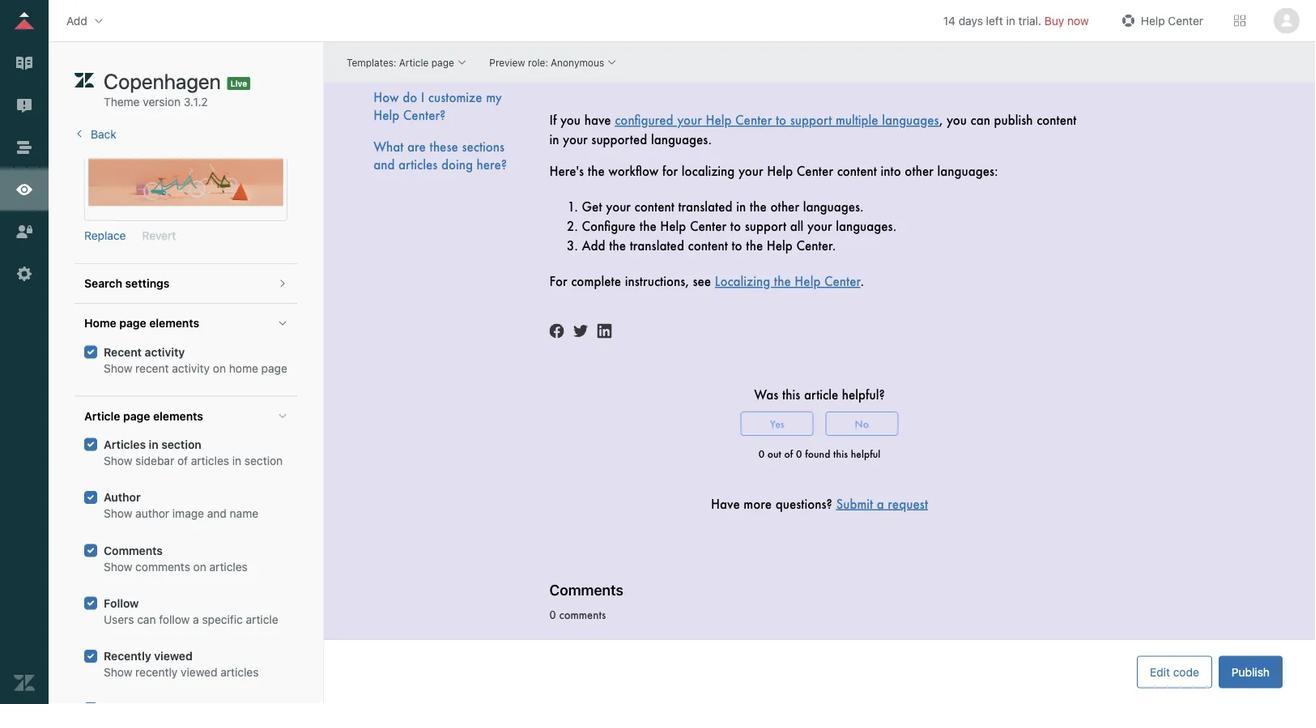 Task type: locate. For each thing, give the bounding box(es) containing it.
home page elements
[[84, 317, 199, 330]]

theme version 3.1.2
[[104, 95, 208, 109]]

trial.
[[1019, 14, 1042, 27]]

articles right of
[[191, 454, 229, 468]]

page up articles
[[123, 409, 150, 423]]

viewed up the recently
[[154, 650, 193, 663]]

articles down specific
[[221, 666, 259, 679]]

4 show from the top
[[104, 560, 132, 573]]

1 vertical spatial articles
[[210, 560, 248, 573]]

3 show from the top
[[104, 507, 132, 520]]

replace
[[84, 229, 126, 243]]

version
[[143, 95, 181, 109]]

help
[[1141, 14, 1165, 27]]

0 horizontal spatial on
[[193, 560, 206, 573]]

0 horizontal spatial in
[[149, 438, 159, 451]]

2 vertical spatial in
[[232, 454, 242, 468]]

on left home
[[213, 362, 226, 375]]

1 vertical spatial elements
[[153, 409, 203, 423]]

show inside articles in section show sidebar of articles in section
[[104, 454, 132, 468]]

articles
[[104, 438, 146, 451]]

activity
[[145, 345, 185, 359], [172, 362, 210, 375]]

and
[[207, 507, 227, 520]]

on
[[213, 362, 226, 375], [193, 560, 206, 573]]

0 vertical spatial on
[[213, 362, 226, 375]]

on right comments on the bottom of page
[[193, 560, 206, 573]]

zendesk products image
[[1235, 15, 1246, 26]]

author show author image and name
[[104, 491, 259, 520]]

0 vertical spatial section
[[161, 438, 202, 451]]

zendesk image
[[14, 672, 35, 693]]

section
[[161, 438, 202, 451], [245, 454, 283, 468]]

home
[[229, 362, 258, 375]]

1 horizontal spatial on
[[213, 362, 226, 375]]

0 vertical spatial articles
[[191, 454, 229, 468]]

a
[[193, 613, 199, 626]]

recent
[[104, 345, 142, 359]]

elements for home page elements
[[149, 317, 199, 330]]

2 show from the top
[[104, 454, 132, 468]]

0 vertical spatial page
[[119, 317, 146, 330]]

comments
[[135, 560, 190, 573]]

page
[[119, 317, 146, 330], [261, 362, 287, 375], [123, 409, 150, 423]]

elements down search settings dropdown button
[[149, 317, 199, 330]]

0 vertical spatial viewed
[[154, 650, 193, 663]]

page for article page elements
[[123, 409, 150, 423]]

viewed right the recently
[[181, 666, 217, 679]]

theme
[[104, 95, 140, 109]]

elements for article page elements
[[153, 409, 203, 423]]

show
[[104, 362, 132, 375], [104, 454, 132, 468], [104, 507, 132, 520], [104, 560, 132, 573], [104, 666, 132, 679]]

community_image image
[[88, 156, 284, 206]]

1 vertical spatial on
[[193, 560, 206, 573]]

elements up articles in section show sidebar of articles in section
[[153, 409, 203, 423]]

edit
[[1150, 665, 1171, 678]]

sidebar
[[135, 454, 174, 468]]

section up of
[[161, 438, 202, 451]]

articles up specific
[[210, 560, 248, 573]]

2 vertical spatial articles
[[221, 666, 259, 679]]

in
[[1007, 14, 1016, 27], [149, 438, 159, 451], [232, 454, 242, 468]]

in right left
[[1007, 14, 1016, 27]]

live
[[231, 78, 247, 88]]

in up sidebar
[[149, 438, 159, 451]]

2 horizontal spatial in
[[1007, 14, 1016, 27]]

show down comments
[[104, 560, 132, 573]]

articles
[[191, 454, 229, 468], [210, 560, 248, 573], [221, 666, 259, 679]]

page for home page elements
[[119, 317, 146, 330]]

viewed
[[154, 650, 193, 663], [181, 666, 217, 679]]

page right home
[[261, 362, 287, 375]]

None button
[[1272, 8, 1303, 34]]

show down recently
[[104, 666, 132, 679]]

elements
[[149, 317, 199, 330], [153, 409, 203, 423]]

1 show from the top
[[104, 362, 132, 375]]

1 horizontal spatial section
[[245, 454, 283, 468]]

follow users can follow a specific article
[[104, 597, 278, 626]]

days
[[959, 14, 983, 27]]

1 vertical spatial viewed
[[181, 666, 217, 679]]

1 horizontal spatial in
[[232, 454, 242, 468]]

articles inside comments show comments on articles
[[210, 560, 248, 573]]

1 vertical spatial page
[[261, 362, 287, 375]]

help center
[[1141, 14, 1204, 27]]

edit code
[[1150, 665, 1200, 678]]

author
[[135, 507, 169, 520]]

show down author
[[104, 507, 132, 520]]

recently
[[135, 666, 178, 679]]

2 vertical spatial page
[[123, 409, 150, 423]]

activity right recent
[[172, 362, 210, 375]]

in up name
[[232, 454, 242, 468]]

search settings
[[84, 277, 170, 290]]

elements inside home page elements dropdown button
[[149, 317, 199, 330]]

back link
[[75, 128, 116, 141]]

of
[[177, 454, 188, 468]]

elements inside "article page elements" dropdown button
[[153, 409, 203, 423]]

page inside recent activity show recent activity on home page
[[261, 362, 287, 375]]

5 show from the top
[[104, 666, 132, 679]]

section up name
[[245, 454, 283, 468]]

user permissions image
[[14, 221, 35, 242]]

0 vertical spatial elements
[[149, 317, 199, 330]]

0 vertical spatial in
[[1007, 14, 1016, 27]]

show inside "author show author image and name"
[[104, 507, 132, 520]]

activity up recent
[[145, 345, 185, 359]]

recent
[[135, 362, 169, 375]]

page up recent
[[119, 317, 146, 330]]

show down recent
[[104, 362, 132, 375]]

show down articles
[[104, 454, 132, 468]]

search
[[84, 277, 122, 290]]



Task type: describe. For each thing, give the bounding box(es) containing it.
edit code button
[[1137, 656, 1213, 688]]

settings image
[[14, 263, 35, 284]]

now
[[1068, 14, 1089, 27]]

image
[[172, 507, 204, 520]]

articles inside articles in section show sidebar of articles in section
[[191, 454, 229, 468]]

buy
[[1045, 14, 1065, 27]]

copenhagen
[[104, 68, 221, 93]]

follow
[[159, 613, 190, 626]]

show inside recent activity show recent activity on home page
[[104, 362, 132, 375]]

author
[[104, 491, 141, 504]]

users
[[104, 613, 134, 626]]

revert button
[[142, 228, 176, 244]]

publish button
[[1219, 656, 1283, 688]]

article
[[84, 409, 120, 423]]

recently viewed show recently viewed articles
[[104, 650, 259, 679]]

revert
[[142, 229, 176, 243]]

article
[[246, 613, 278, 626]]

3.1.2
[[184, 95, 208, 109]]

help center button
[[1114, 9, 1209, 33]]

left
[[987, 14, 1004, 27]]

14 days left in trial. buy now
[[944, 14, 1089, 27]]

home
[[84, 317, 116, 330]]

comments
[[104, 544, 163, 557]]

add
[[66, 14, 87, 27]]

follow
[[104, 597, 139, 610]]

specific
[[202, 613, 243, 626]]

articles inside recently viewed show recently viewed articles
[[221, 666, 259, 679]]

0 horizontal spatial section
[[161, 438, 202, 451]]

0 vertical spatial activity
[[145, 345, 185, 359]]

moderate content image
[[14, 95, 35, 116]]

search settings button
[[75, 265, 297, 303]]

settings
[[125, 277, 170, 290]]

manage articles image
[[14, 53, 35, 74]]

recent activity show recent activity on home page
[[104, 345, 287, 375]]

Add button
[[62, 9, 110, 33]]

back
[[91, 128, 116, 141]]

customize design image
[[14, 179, 35, 200]]

center
[[1169, 14, 1204, 27]]

arrange content image
[[14, 137, 35, 158]]

14
[[944, 14, 956, 27]]

show inside recently viewed show recently viewed articles
[[104, 666, 132, 679]]

publish
[[1232, 665, 1270, 678]]

recently
[[104, 650, 151, 663]]

name
[[230, 507, 259, 520]]

article page elements button
[[75, 397, 297, 436]]

article page elements
[[84, 409, 203, 423]]

home page elements button
[[75, 304, 297, 343]]

replace button
[[84, 228, 126, 244]]

theme type image
[[75, 68, 94, 94]]

1 vertical spatial in
[[149, 438, 159, 451]]

on inside comments show comments on articles
[[193, 560, 206, 573]]

comments show comments on articles
[[104, 544, 248, 573]]

articles in section show sidebar of articles in section
[[104, 438, 283, 468]]

1 vertical spatial section
[[245, 454, 283, 468]]

show inside comments show comments on articles
[[104, 560, 132, 573]]

code
[[1174, 665, 1200, 678]]

on inside recent activity show recent activity on home page
[[213, 362, 226, 375]]

1 vertical spatial activity
[[172, 362, 210, 375]]

can
[[137, 613, 156, 626]]



Task type: vqa. For each thing, say whether or not it's contained in the screenshot.
Articles
yes



